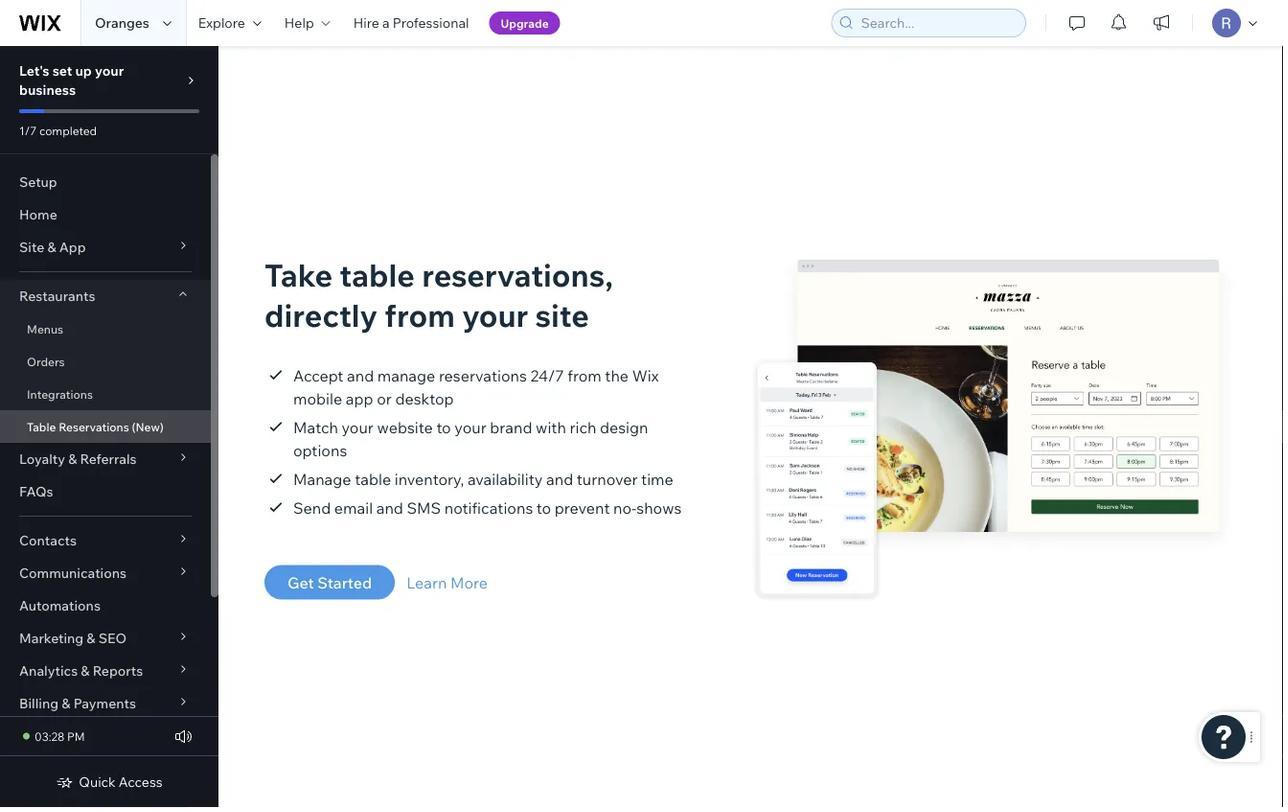 Task type: describe. For each thing, give the bounding box(es) containing it.
get started button
[[265, 565, 395, 600]]

billing & payments
[[19, 695, 136, 712]]

time
[[642, 469, 674, 489]]

sms
[[407, 498, 441, 517]]

upgrade button
[[489, 12, 561, 35]]

analytics & reports
[[19, 663, 143, 679]]

oranges
[[95, 14, 149, 31]]

table reservations (new) link
[[0, 410, 211, 443]]

(new)
[[132, 420, 164, 434]]

availability
[[468, 469, 543, 489]]

table inside take table reservations, directly from your site
[[340, 255, 415, 294]]

reservations,
[[422, 255, 614, 294]]

with
[[536, 418, 567, 437]]

match
[[293, 418, 338, 437]]

communications button
[[0, 557, 211, 590]]

analytics & reports button
[[0, 655, 211, 688]]

contacts
[[19, 532, 77, 549]]

take
[[265, 255, 333, 294]]

completed
[[39, 123, 97, 138]]

learn more link
[[407, 571, 488, 594]]

1/7 completed
[[19, 123, 97, 138]]

0 vertical spatial to
[[437, 418, 451, 437]]

site
[[19, 239, 44, 256]]

directly
[[265, 295, 378, 334]]

quick access button
[[56, 774, 163, 791]]

shows
[[637, 498, 682, 517]]

take table reservations, directly from your site
[[265, 255, 614, 334]]

your inside take table reservations, directly from your site
[[462, 295, 529, 334]]

1 horizontal spatial and
[[377, 498, 404, 517]]

brand
[[490, 418, 533, 437]]

0 horizontal spatial and
[[347, 366, 374, 385]]

restaurants
[[19, 288, 95, 304]]

menus link
[[0, 313, 211, 345]]

access
[[119, 774, 163, 791]]

automations link
[[0, 590, 211, 622]]

site & app button
[[0, 231, 211, 264]]

accept and manage reservations 24/7 from the wix mobile app or desktop match your website to your brand with rich design options manage table inventory, availability and turnover time send email and sms notifications to prevent no-shows
[[293, 366, 682, 517]]

communications
[[19, 565, 127, 582]]

let's set up your business
[[19, 62, 124, 98]]

wix
[[632, 366, 659, 385]]

let's
[[19, 62, 49, 79]]

menus
[[27, 322, 63, 336]]

website
[[377, 418, 433, 437]]

site & app
[[19, 239, 86, 256]]

business
[[19, 82, 76, 98]]

sidebar element
[[0, 46, 219, 808]]

app
[[346, 389, 374, 408]]

03:28 pm
[[35, 729, 85, 744]]

send
[[293, 498, 331, 517]]

& for marketing
[[87, 630, 95, 647]]

quick access
[[79, 774, 163, 791]]

03:28
[[35, 729, 65, 744]]

loyalty
[[19, 451, 65, 467]]

Search... field
[[856, 10, 1020, 36]]

faqs
[[19, 483, 53, 500]]

1 horizontal spatial to
[[537, 498, 552, 517]]

professional
[[393, 14, 469, 31]]

billing
[[19, 695, 59, 712]]

billing & payments button
[[0, 688, 211, 720]]

table
[[27, 420, 56, 434]]

prevent
[[555, 498, 610, 517]]

table reservations (new)
[[27, 420, 164, 434]]



Task type: vqa. For each thing, say whether or not it's contained in the screenshot.
(0)
no



Task type: locate. For each thing, give the bounding box(es) containing it.
to down desktop
[[437, 418, 451, 437]]

setup
[[19, 174, 57, 190]]

and left sms
[[377, 498, 404, 517]]

and up prevent
[[547, 469, 574, 489]]

marketing & seo
[[19, 630, 127, 647]]

from inside take table reservations, directly from your site
[[385, 295, 455, 334]]

loyalty & referrals button
[[0, 443, 211, 476]]

& left seo at the left bottom
[[87, 630, 95, 647]]

0 vertical spatial and
[[347, 366, 374, 385]]

loyalty & referrals
[[19, 451, 137, 467]]

0 vertical spatial from
[[385, 295, 455, 334]]

&
[[47, 239, 56, 256], [68, 451, 77, 467], [87, 630, 95, 647], [81, 663, 90, 679], [62, 695, 70, 712]]

hire
[[354, 14, 379, 31]]

& right "loyalty"
[[68, 451, 77, 467]]

your right the up
[[95, 62, 124, 79]]

home link
[[0, 198, 211, 231]]

table up directly
[[340, 255, 415, 294]]

table
[[340, 255, 415, 294], [355, 469, 391, 489]]

marketing
[[19, 630, 84, 647]]

referrals
[[80, 451, 137, 467]]

analytics
[[19, 663, 78, 679]]

from up the manage
[[385, 295, 455, 334]]

& right site
[[47, 239, 56, 256]]

reports
[[93, 663, 143, 679]]

1 vertical spatial table
[[355, 469, 391, 489]]

& right billing
[[62, 695, 70, 712]]

app
[[59, 239, 86, 256]]

your left brand
[[455, 418, 487, 437]]

integrations link
[[0, 378, 211, 410]]

1 vertical spatial from
[[568, 366, 602, 385]]

hire a professional link
[[342, 0, 481, 46]]

& for billing
[[62, 695, 70, 712]]

marketing & seo button
[[0, 622, 211, 655]]

learn more
[[407, 573, 488, 592]]

from left the
[[568, 366, 602, 385]]

& for loyalty
[[68, 451, 77, 467]]

desktop
[[395, 389, 454, 408]]

rich
[[570, 418, 597, 437]]

design
[[600, 418, 649, 437]]

payments
[[73, 695, 136, 712]]

1 vertical spatial and
[[547, 469, 574, 489]]

inventory,
[[395, 469, 464, 489]]

upgrade
[[501, 16, 549, 30]]

set
[[52, 62, 72, 79]]

turnover
[[577, 469, 638, 489]]

from inside accept and manage reservations 24/7 from the wix mobile app or desktop match your website to your brand with rich design options manage table inventory, availability and turnover time send email and sms notifications to prevent no-shows
[[568, 366, 602, 385]]

24/7
[[531, 366, 564, 385]]

2 vertical spatial and
[[377, 498, 404, 517]]

notifications
[[445, 498, 533, 517]]

& inside popup button
[[81, 663, 90, 679]]

from
[[385, 295, 455, 334], [568, 366, 602, 385]]

your inside let's set up your business
[[95, 62, 124, 79]]

manage
[[378, 366, 436, 385]]

and up app
[[347, 366, 374, 385]]

table up email
[[355, 469, 391, 489]]

the
[[605, 366, 629, 385]]

options
[[293, 441, 347, 460]]

reservations
[[59, 420, 129, 434]]

0 horizontal spatial from
[[385, 295, 455, 334]]

orders link
[[0, 345, 211, 378]]

setup link
[[0, 166, 211, 198]]

learn
[[407, 573, 447, 592]]

reservations
[[439, 366, 527, 385]]

automations
[[19, 597, 101, 614]]

integrations
[[27, 387, 93, 401]]

help button
[[273, 0, 342, 46]]

contacts button
[[0, 524, 211, 557]]

seo
[[98, 630, 127, 647]]

restaurants button
[[0, 280, 211, 313]]

no-
[[614, 498, 637, 517]]

2 horizontal spatial and
[[547, 469, 574, 489]]

0 vertical spatial table
[[340, 255, 415, 294]]

and
[[347, 366, 374, 385], [547, 469, 574, 489], [377, 498, 404, 517]]

site
[[536, 295, 590, 334]]

started
[[318, 573, 372, 592]]

orders
[[27, 354, 65, 369]]

up
[[75, 62, 92, 79]]

accept
[[293, 366, 344, 385]]

1/7
[[19, 123, 37, 138]]

1 horizontal spatial from
[[568, 366, 602, 385]]

your down app
[[342, 418, 374, 437]]

& inside dropdown button
[[47, 239, 56, 256]]

& for analytics
[[81, 663, 90, 679]]

to left prevent
[[537, 498, 552, 517]]

explore
[[198, 14, 245, 31]]

help
[[285, 14, 314, 31]]

0 horizontal spatial to
[[437, 418, 451, 437]]

get started
[[288, 573, 372, 592]]

1 vertical spatial to
[[537, 498, 552, 517]]

& for site
[[47, 239, 56, 256]]

faqs link
[[0, 476, 211, 508]]

or
[[377, 389, 392, 408]]

your down 'reservations,'
[[462, 295, 529, 334]]

more
[[451, 573, 488, 592]]

table inside accept and manage reservations 24/7 from the wix mobile app or desktop match your website to your brand with rich design options manage table inventory, availability and turnover time send email and sms notifications to prevent no-shows
[[355, 469, 391, 489]]

pm
[[67, 729, 85, 744]]

email
[[335, 498, 373, 517]]

& left "reports"
[[81, 663, 90, 679]]

your
[[95, 62, 124, 79], [462, 295, 529, 334], [342, 418, 374, 437], [455, 418, 487, 437]]

get
[[288, 573, 314, 592]]

home
[[19, 206, 57, 223]]

a
[[382, 14, 390, 31]]



